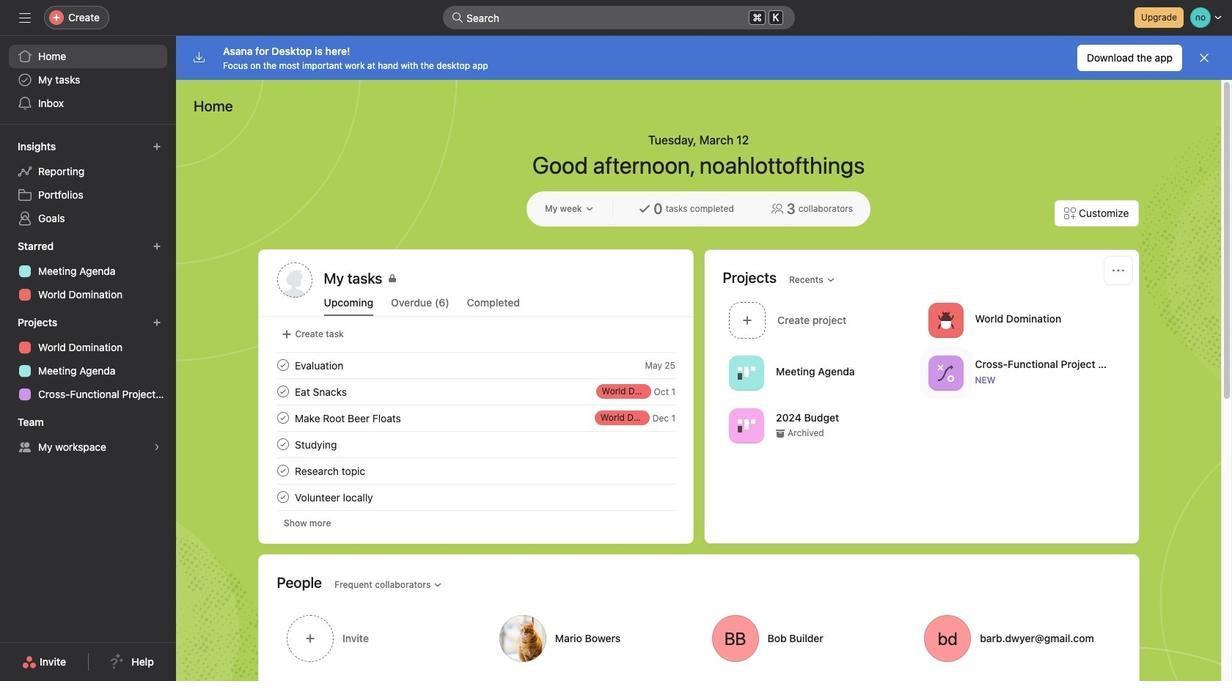 Task type: vqa. For each thing, say whether or not it's contained in the screenshot.
the top For
no



Task type: describe. For each thing, give the bounding box(es) containing it.
Search tasks, projects, and more text field
[[443, 6, 795, 29]]

prominent image
[[452, 12, 464, 23]]

3 mark complete checkbox from the top
[[274, 409, 292, 427]]

2 mark complete image from the top
[[274, 409, 292, 427]]

insights element
[[0, 134, 176, 233]]

1 board image from the top
[[738, 364, 755, 382]]

line_and_symbols image
[[937, 364, 955, 382]]

1 mark complete checkbox from the top
[[274, 436, 292, 454]]

mark complete image for first mark complete checkbox from the bottom of the page
[[274, 489, 292, 506]]

new project or portfolio image
[[153, 318, 161, 327]]

2 mark complete checkbox from the top
[[274, 383, 292, 401]]

2 mark complete checkbox from the top
[[274, 462, 292, 480]]

starred element
[[0, 233, 176, 310]]

add profile photo image
[[277, 263, 312, 298]]

2 board image from the top
[[738, 417, 755, 435]]

actions image
[[1113, 265, 1125, 277]]



Task type: locate. For each thing, give the bounding box(es) containing it.
0 vertical spatial board image
[[738, 364, 755, 382]]

global element
[[0, 36, 176, 124]]

hide sidebar image
[[19, 12, 31, 23]]

dismiss image
[[1199, 52, 1211, 64]]

1 mark complete image from the top
[[274, 383, 292, 401]]

new insights image
[[153, 142, 161, 151]]

0 vertical spatial mark complete checkbox
[[274, 436, 292, 454]]

1 vertical spatial mark complete checkbox
[[274, 383, 292, 401]]

board image
[[738, 364, 755, 382], [738, 417, 755, 435]]

teams element
[[0, 409, 176, 462]]

3 mark complete image from the top
[[274, 436, 292, 454]]

mark complete image for 2nd mark complete checkbox from the top of the page
[[274, 462, 292, 480]]

2 vertical spatial mark complete checkbox
[[274, 489, 292, 506]]

mark complete image
[[274, 383, 292, 401], [274, 409, 292, 427], [274, 436, 292, 454], [274, 462, 292, 480], [274, 489, 292, 506]]

mark complete image
[[274, 357, 292, 374]]

bug image
[[937, 312, 955, 329]]

1 vertical spatial mark complete checkbox
[[274, 462, 292, 480]]

2 vertical spatial mark complete checkbox
[[274, 409, 292, 427]]

Mark complete checkbox
[[274, 436, 292, 454], [274, 462, 292, 480], [274, 489, 292, 506]]

add items to starred image
[[153, 242, 161, 251]]

1 vertical spatial board image
[[738, 417, 755, 435]]

1 mark complete checkbox from the top
[[274, 357, 292, 374]]

projects element
[[0, 310, 176, 409]]

mark complete image for 1st mark complete checkbox from the top
[[274, 436, 292, 454]]

None field
[[443, 6, 795, 29]]

Mark complete checkbox
[[274, 357, 292, 374], [274, 383, 292, 401], [274, 409, 292, 427]]

3 mark complete checkbox from the top
[[274, 489, 292, 506]]

4 mark complete image from the top
[[274, 462, 292, 480]]

5 mark complete image from the top
[[274, 489, 292, 506]]

0 vertical spatial mark complete checkbox
[[274, 357, 292, 374]]

see details, my workspace image
[[153, 443, 161, 452]]



